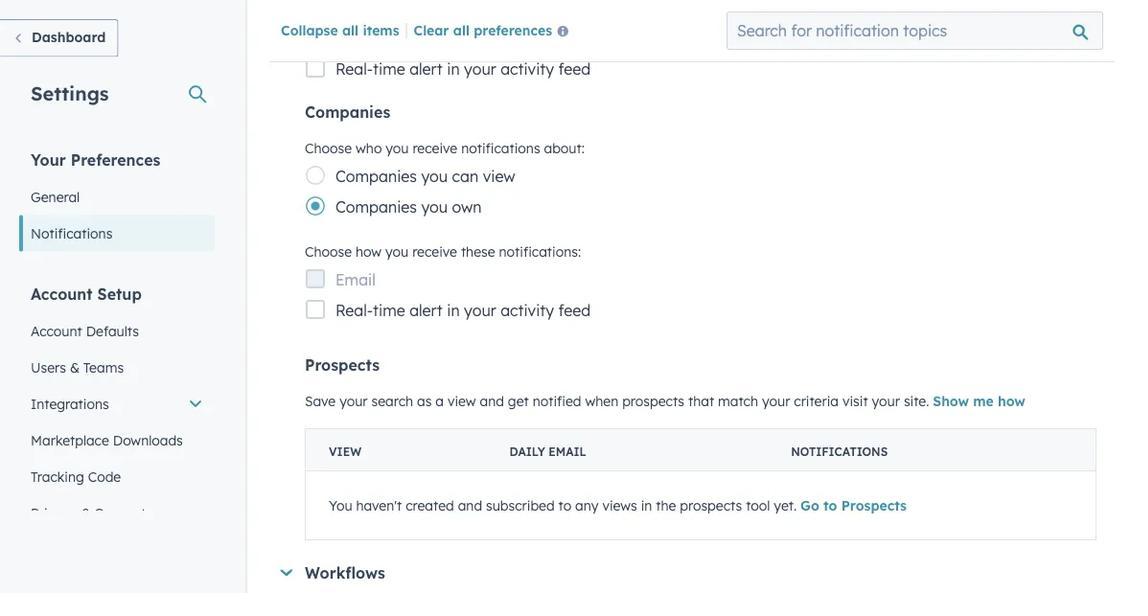 Task type: describe. For each thing, give the bounding box(es) containing it.
any
[[575, 498, 599, 515]]

settings
[[31, 81, 109, 105]]

marketplace downloads link
[[19, 422, 215, 459]]

haven't
[[356, 498, 402, 515]]

marketplace
[[31, 432, 109, 449]]

& for users
[[70, 359, 80, 376]]

prospects for companies
[[622, 394, 685, 410]]

2 activity from the top
[[501, 301, 554, 321]]

you
[[329, 498, 352, 515]]

match
[[718, 394, 758, 410]]

notifications:
[[499, 244, 581, 261]]

you down choose who you receive notifications about:
[[421, 167, 448, 186]]

dashboard
[[32, 29, 106, 46]]

clear all preferences button
[[414, 20, 576, 43]]

collapse
[[281, 21, 338, 38]]

workflows
[[305, 564, 385, 583]]

0 vertical spatial and
[[480, 394, 504, 410]]

privacy
[[31, 505, 77, 522]]

notified
[[533, 394, 581, 410]]

go
[[801, 498, 819, 515]]

account setup element
[[19, 283, 215, 568]]

Search for notification topics search field
[[727, 12, 1103, 50]]

1 feed from the top
[[558, 60, 591, 79]]

choose for choose how you receive these notifications:
[[305, 244, 352, 261]]

your down these
[[464, 301, 496, 321]]

save
[[305, 394, 336, 410]]

notifications
[[461, 140, 540, 157]]

workflows button
[[280, 564, 1097, 583]]

the
[[656, 498, 676, 515]]

can
[[452, 167, 479, 186]]

your right save
[[339, 394, 368, 410]]

account for account setup
[[31, 284, 93, 303]]

companies you own
[[336, 198, 482, 217]]

1 time from the top
[[373, 60, 405, 79]]

2 to from the left
[[824, 498, 837, 515]]

show me how link
[[933, 394, 1026, 410]]

email
[[549, 445, 587, 460]]

1 horizontal spatial how
[[998, 394, 1026, 410]]

account defaults
[[31, 323, 139, 339]]

me
[[973, 394, 994, 410]]

1 email from the top
[[336, 29, 376, 48]]

tracking
[[31, 468, 84, 485]]

1 vertical spatial view
[[448, 394, 476, 410]]

integrations button
[[19, 386, 215, 422]]

users
[[31, 359, 66, 376]]

search
[[371, 394, 413, 410]]

tracking code
[[31, 468, 121, 485]]

2 vertical spatial in
[[641, 498, 652, 515]]

when
[[585, 394, 619, 410]]

get
[[508, 394, 529, 410]]

show
[[933, 394, 969, 410]]

0 horizontal spatial prospects
[[305, 356, 380, 375]]

notifications link
[[19, 215, 215, 252]]

own
[[452, 198, 482, 217]]

integrations
[[31, 395, 109, 412]]

account defaults link
[[19, 313, 215, 349]]

companies for companies you can view
[[336, 167, 417, 186]]

0 horizontal spatial how
[[356, 244, 382, 261]]

you haven't created and subscribed to any views in the prospects tool yet. go to prospects
[[329, 498, 907, 515]]

2 feed from the top
[[558, 301, 591, 321]]

consent
[[94, 505, 146, 522]]

1 vertical spatial and
[[458, 498, 482, 515]]

yet.
[[774, 498, 797, 515]]

companies you can view
[[336, 167, 515, 186]]

views
[[602, 498, 637, 515]]

daily
[[510, 445, 545, 460]]

0 vertical spatial in
[[447, 60, 460, 79]]

prospects for save your search as a view and get notified when prospects that match your criteria visit your site.
[[680, 498, 742, 515]]

tool
[[746, 498, 770, 515]]

1 horizontal spatial notifications
[[791, 445, 888, 460]]

your
[[31, 150, 66, 169]]

items
[[363, 21, 399, 38]]

go to prospects link
[[801, 498, 907, 515]]

1 real- from the top
[[336, 60, 373, 79]]

companies for companies you own
[[336, 198, 417, 217]]

downloads
[[113, 432, 183, 449]]

criteria
[[794, 394, 839, 410]]

notifications inside your preferences element
[[31, 225, 113, 242]]

subscribed
[[486, 498, 555, 515]]

general link
[[19, 179, 215, 215]]

users & teams
[[31, 359, 124, 376]]

& for privacy
[[81, 505, 90, 522]]



Task type: vqa. For each thing, say whether or not it's contained in the screenshot.
prospects associated with Save your search as a view and get notified when prospects that match your criteria visit your site.
yes



Task type: locate. For each thing, give the bounding box(es) containing it.
& right privacy
[[81, 505, 90, 522]]

you
[[386, 140, 409, 157], [421, 167, 448, 186], [421, 198, 448, 217], [385, 244, 409, 261]]

all
[[342, 21, 359, 38], [453, 21, 470, 38]]

marketplace downloads
[[31, 432, 183, 449]]

real-time alert in your activity feed down clear all preferences on the left top
[[336, 60, 591, 79]]

prospects right go
[[841, 498, 907, 515]]

caret image
[[280, 570, 293, 577]]

1 horizontal spatial &
[[81, 505, 90, 522]]

choose left who
[[305, 140, 352, 157]]

0 vertical spatial real-time alert in your activity feed
[[336, 60, 591, 79]]

prospects right the
[[680, 498, 742, 515]]

0 horizontal spatial notifications
[[31, 225, 113, 242]]

0 vertical spatial real-
[[336, 60, 373, 79]]

1 vertical spatial real-time alert in your activity feed
[[336, 301, 591, 321]]

to
[[558, 498, 572, 515], [824, 498, 837, 515]]

how down companies you own
[[356, 244, 382, 261]]

visit
[[843, 394, 868, 410]]

2 alert from the top
[[410, 301, 443, 321]]

notifications down visit
[[791, 445, 888, 460]]

choose who you receive notifications about:
[[305, 140, 585, 157]]

1 horizontal spatial all
[[453, 21, 470, 38]]

your down clear all preferences on the left top
[[464, 60, 496, 79]]

you down companies you own
[[385, 244, 409, 261]]

collapse all items button
[[281, 21, 399, 38]]

0 horizontal spatial view
[[448, 394, 476, 410]]

feed
[[558, 60, 591, 79], [558, 301, 591, 321]]

choose how you receive these notifications:
[[305, 244, 581, 261]]

1 vertical spatial alert
[[410, 301, 443, 321]]

companies down who
[[336, 167, 417, 186]]

2 real- from the top
[[336, 301, 373, 321]]

who
[[356, 140, 382, 157]]

account up users
[[31, 323, 82, 339]]

0 vertical spatial alert
[[410, 60, 443, 79]]

to left the any
[[558, 498, 572, 515]]

activity down notifications:
[[501, 301, 554, 321]]

& right users
[[70, 359, 80, 376]]

site.
[[904, 394, 929, 410]]

account
[[31, 284, 93, 303], [31, 323, 82, 339]]

alert down 'choose how you receive these notifications:'
[[410, 301, 443, 321]]

1 vertical spatial notifications
[[791, 445, 888, 460]]

2 account from the top
[[31, 323, 82, 339]]

1 account from the top
[[31, 284, 93, 303]]

notifications
[[31, 225, 113, 242], [791, 445, 888, 460]]

1 vertical spatial real-
[[336, 301, 373, 321]]

you down companies you can view
[[421, 198, 448, 217]]

0 vertical spatial time
[[373, 60, 405, 79]]

1 vertical spatial feed
[[558, 301, 591, 321]]

1 vertical spatial account
[[31, 323, 82, 339]]

created
[[406, 498, 454, 515]]

and right created
[[458, 498, 482, 515]]

0 vertical spatial email
[[336, 29, 376, 48]]

prospects left "that"
[[622, 394, 685, 410]]

1 vertical spatial choose
[[305, 244, 352, 261]]

account setup
[[31, 284, 142, 303]]

view
[[329, 445, 361, 460]]

1 vertical spatial email
[[336, 271, 376, 290]]

2 vertical spatial companies
[[336, 198, 417, 217]]

2 receive from the top
[[412, 244, 457, 261]]

feed up "about:"
[[558, 60, 591, 79]]

1 choose from the top
[[305, 140, 352, 157]]

setup
[[97, 284, 142, 303]]

all left items
[[342, 21, 359, 38]]

time down 'choose how you receive these notifications:'
[[373, 301, 405, 321]]

1 vertical spatial prospects
[[841, 498, 907, 515]]

1 vertical spatial receive
[[412, 244, 457, 261]]

receive for these
[[412, 244, 457, 261]]

0 vertical spatial view
[[483, 167, 515, 186]]

how
[[356, 244, 382, 261], [998, 394, 1026, 410]]

users & teams link
[[19, 349, 215, 386]]

receive
[[413, 140, 458, 157], [412, 244, 457, 261]]

your right match at the bottom right of the page
[[762, 394, 790, 410]]

time
[[373, 60, 405, 79], [373, 301, 405, 321]]

0 horizontal spatial all
[[342, 21, 359, 38]]

a
[[436, 394, 444, 410]]

in down 'choose how you receive these notifications:'
[[447, 301, 460, 321]]

preferences
[[474, 21, 552, 38]]

all inside button
[[453, 21, 470, 38]]

0 horizontal spatial to
[[558, 498, 572, 515]]

your left 'site.'
[[872, 394, 900, 410]]

1 horizontal spatial prospects
[[841, 498, 907, 515]]

1 vertical spatial activity
[[501, 301, 554, 321]]

1 vertical spatial prospects
[[680, 498, 742, 515]]

1 vertical spatial how
[[998, 394, 1026, 410]]

preferences
[[71, 150, 160, 169]]

0 horizontal spatial &
[[70, 359, 80, 376]]

1 real-time alert in your activity feed from the top
[[336, 60, 591, 79]]

0 vertical spatial choose
[[305, 140, 352, 157]]

companies down companies you can view
[[336, 198, 417, 217]]

view down notifications
[[483, 167, 515, 186]]

0 vertical spatial receive
[[413, 140, 458, 157]]

receive for notifications
[[413, 140, 458, 157]]

about:
[[544, 140, 585, 157]]

0 vertical spatial prospects
[[305, 356, 380, 375]]

all for collapse
[[342, 21, 359, 38]]

to right go
[[824, 498, 837, 515]]

activity
[[501, 60, 554, 79], [501, 301, 554, 321]]

1 activity from the top
[[501, 60, 554, 79]]

real-time alert in your activity feed
[[336, 60, 591, 79], [336, 301, 591, 321]]

email down companies you own
[[336, 271, 376, 290]]

email left clear
[[336, 29, 376, 48]]

1 vertical spatial time
[[373, 301, 405, 321]]

real-
[[336, 60, 373, 79], [336, 301, 373, 321]]

dashboard link
[[0, 19, 118, 57]]

you right who
[[386, 140, 409, 157]]

prospects
[[622, 394, 685, 410], [680, 498, 742, 515]]

view
[[483, 167, 515, 186], [448, 394, 476, 410]]

1 all from the left
[[342, 21, 359, 38]]

1 horizontal spatial view
[[483, 167, 515, 186]]

that
[[688, 394, 714, 410]]

all for clear
[[453, 21, 470, 38]]

time down items
[[373, 60, 405, 79]]

2 time from the top
[[373, 301, 405, 321]]

0 vertical spatial how
[[356, 244, 382, 261]]

your preferences element
[[19, 149, 215, 252]]

how right me
[[998, 394, 1026, 410]]

2 all from the left
[[453, 21, 470, 38]]

in down clear
[[447, 60, 460, 79]]

general
[[31, 188, 80, 205]]

feed down notifications:
[[558, 301, 591, 321]]

privacy & consent link
[[19, 495, 215, 532]]

activity down preferences
[[501, 60, 554, 79]]

prospects up save
[[305, 356, 380, 375]]

email
[[336, 29, 376, 48], [336, 271, 376, 290]]

receive left these
[[412, 244, 457, 261]]

1 horizontal spatial to
[[824, 498, 837, 515]]

0 vertical spatial feed
[[558, 60, 591, 79]]

companies up who
[[305, 103, 390, 122]]

1 vertical spatial companies
[[336, 167, 417, 186]]

0 vertical spatial prospects
[[622, 394, 685, 410]]

notifications down general
[[31, 225, 113, 242]]

choose down companies you own
[[305, 244, 352, 261]]

choose
[[305, 140, 352, 157], [305, 244, 352, 261]]

0 vertical spatial notifications
[[31, 225, 113, 242]]

1 alert from the top
[[410, 60, 443, 79]]

and
[[480, 394, 504, 410], [458, 498, 482, 515]]

privacy & consent
[[31, 505, 146, 522]]

these
[[461, 244, 495, 261]]

defaults
[[86, 323, 139, 339]]

receive up companies you can view
[[413, 140, 458, 157]]

prospects
[[305, 356, 380, 375], [841, 498, 907, 515]]

clear all preferences
[[414, 21, 552, 38]]

0 vertical spatial companies
[[305, 103, 390, 122]]

alert down clear
[[410, 60, 443, 79]]

0 vertical spatial activity
[[501, 60, 554, 79]]

choose for choose who you receive notifications about:
[[305, 140, 352, 157]]

0 vertical spatial &
[[70, 359, 80, 376]]

tracking code link
[[19, 459, 215, 495]]

daily email
[[510, 445, 587, 460]]

code
[[88, 468, 121, 485]]

your preferences
[[31, 150, 160, 169]]

view right a
[[448, 394, 476, 410]]

2 email from the top
[[336, 271, 376, 290]]

alert
[[410, 60, 443, 79], [410, 301, 443, 321]]

1 vertical spatial &
[[81, 505, 90, 522]]

1 receive from the top
[[413, 140, 458, 157]]

1 to from the left
[[558, 498, 572, 515]]

all right clear
[[453, 21, 470, 38]]

account up account defaults
[[31, 284, 93, 303]]

clear
[[414, 21, 449, 38]]

account for account defaults
[[31, 323, 82, 339]]

in
[[447, 60, 460, 79], [447, 301, 460, 321], [641, 498, 652, 515]]

2 choose from the top
[[305, 244, 352, 261]]

real-time alert in your activity feed down these
[[336, 301, 591, 321]]

in left the
[[641, 498, 652, 515]]

companies
[[305, 103, 390, 122], [336, 167, 417, 186], [336, 198, 417, 217]]

0 vertical spatial account
[[31, 284, 93, 303]]

save your search as a view and get notified when prospects that match your criteria visit your site. show me how
[[305, 394, 1026, 410]]

as
[[417, 394, 432, 410]]

teams
[[83, 359, 124, 376]]

collapse all items
[[281, 21, 399, 38]]

1 vertical spatial in
[[447, 301, 460, 321]]

&
[[70, 359, 80, 376], [81, 505, 90, 522]]

and left get
[[480, 394, 504, 410]]

your
[[464, 60, 496, 79], [464, 301, 496, 321], [339, 394, 368, 410], [762, 394, 790, 410], [872, 394, 900, 410]]

2 real-time alert in your activity feed from the top
[[336, 301, 591, 321]]



